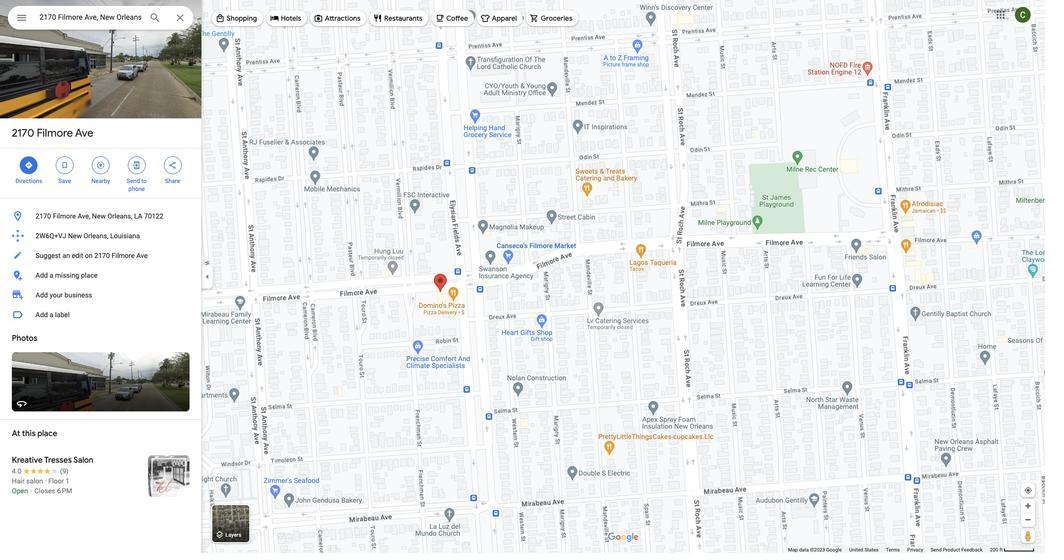 Task type: describe. For each thing, give the bounding box(es) containing it.
send product feedback button
[[931, 547, 983, 554]]

suggest
[[36, 252, 61, 260]]

filmore inside button
[[112, 252, 135, 260]]

your
[[50, 291, 63, 299]]

on
[[85, 252, 93, 260]]

photos
[[12, 334, 37, 344]]

ft
[[1000, 548, 1003, 553]]

states
[[865, 548, 879, 553]]

ave,
[[78, 212, 90, 220]]


[[168, 160, 177, 171]]

add a label button
[[0, 305, 201, 325]]

shopping
[[227, 14, 257, 23]]

6 pm
[[57, 487, 72, 495]]

product
[[943, 548, 960, 553]]

google
[[826, 548, 842, 553]]

map data ©2023 google
[[788, 548, 842, 553]]


[[16, 11, 28, 25]]

1 vertical spatial place
[[37, 429, 57, 439]]

send for send to phone
[[127, 178, 140, 185]]

200 ft button
[[990, 548, 1035, 553]]

new inside button
[[68, 232, 82, 240]]

terms
[[886, 548, 900, 553]]

2170 filmore ave, new orleans, la 70122
[[36, 212, 164, 220]]

hotels button
[[266, 6, 307, 30]]

zoom in image
[[1025, 503, 1032, 510]]

an
[[62, 252, 70, 260]]

1
[[66, 477, 70, 485]]

add your business link
[[0, 285, 201, 305]]

united
[[849, 548, 864, 553]]

collapse side panel image
[[202, 271, 213, 282]]

share
[[165, 178, 180, 185]]

nearby
[[91, 178, 110, 185]]

add a label
[[36, 311, 70, 319]]

directions
[[16, 178, 42, 185]]

4.0 stars 9 reviews image
[[12, 467, 69, 477]]


[[24, 160, 33, 171]]

to
[[141, 178, 147, 185]]

this
[[22, 429, 36, 439]]

actions for 2170 filmore ave region
[[0, 149, 201, 198]]

open
[[12, 487, 28, 495]]


[[60, 160, 69, 171]]

2170 filmore ave, new orleans, la 70122 button
[[0, 206, 201, 226]]

0 vertical spatial ave
[[75, 126, 93, 140]]

attractions
[[325, 14, 361, 23]]

add a missing place button
[[0, 266, 201, 285]]

salon
[[73, 456, 93, 466]]

restaurants
[[384, 14, 423, 23]]

70122
[[144, 212, 164, 220]]

coffee button
[[432, 6, 474, 30]]

2170 inside suggest an edit on 2170 filmore ave button
[[94, 252, 110, 260]]


[[132, 160, 141, 171]]

kreative tresses salon
[[12, 456, 93, 466]]

new inside button
[[92, 212, 106, 220]]

hair salon · floor 1 open ⋅ closes 6 pm
[[12, 477, 72, 495]]

(9)
[[60, 468, 69, 476]]

place inside button
[[81, 272, 98, 279]]

at this place
[[12, 429, 57, 439]]

google maps element
[[0, 0, 1045, 554]]

la
[[134, 212, 142, 220]]

google account: christina overa  
(christinaovera9@gmail.com) image
[[1015, 7, 1031, 23]]

coffee
[[446, 14, 468, 23]]



Task type: locate. For each thing, give the bounding box(es) containing it.
2 a from the top
[[50, 311, 53, 319]]

orleans, left la
[[107, 212, 132, 220]]

2170 up 2w6q+vj
[[36, 212, 51, 220]]

add left the your
[[36, 291, 48, 299]]

2170 for 2170 filmore ave
[[12, 126, 34, 140]]

tresses
[[44, 456, 72, 466]]

united states button
[[849, 547, 879, 554]]

1 horizontal spatial new
[[92, 212, 106, 220]]

1 vertical spatial add
[[36, 291, 48, 299]]

2170 for 2170 filmore ave, new orleans, la 70122
[[36, 212, 51, 220]]

filmore for ave
[[37, 126, 73, 140]]

200 ft
[[990, 548, 1003, 553]]

orleans, down 2170 filmore ave, new orleans, la 70122
[[84, 232, 108, 240]]

louisiana
[[110, 232, 140, 240]]

0 vertical spatial place
[[81, 272, 98, 279]]

zoom out image
[[1025, 517, 1032, 524]]

ave inside button
[[136, 252, 148, 260]]

ave
[[75, 126, 93, 140], [136, 252, 148, 260]]

add inside button
[[36, 272, 48, 279]]

ave up 'actions for 2170 filmore ave' region
[[75, 126, 93, 140]]

send left product
[[931, 548, 942, 553]]

add your business
[[36, 291, 92, 299]]

none field inside 2170 filmore ave, new orleans, la 70112 field
[[40, 11, 141, 23]]


[[96, 160, 105, 171]]

map
[[788, 548, 798, 553]]

footer
[[788, 547, 990, 554]]

from your device image
[[1024, 486, 1033, 495]]

a for label
[[50, 311, 53, 319]]

filmore left the ave,
[[53, 212, 76, 220]]

0 vertical spatial add
[[36, 272, 48, 279]]

1 vertical spatial send
[[931, 548, 942, 553]]

orleans,
[[107, 212, 132, 220], [84, 232, 108, 240]]

add down suggest
[[36, 272, 48, 279]]

200
[[990, 548, 999, 553]]

©2023
[[810, 548, 825, 553]]

send product feedback
[[931, 548, 983, 553]]

1 vertical spatial filmore
[[53, 212, 76, 220]]

2 add from the top
[[36, 291, 48, 299]]

filmore
[[37, 126, 73, 140], [53, 212, 76, 220], [112, 252, 135, 260]]

groceries
[[541, 14, 573, 23]]

1 vertical spatial 2170
[[36, 212, 51, 220]]

new up edit
[[68, 232, 82, 240]]

orleans, inside button
[[107, 212, 132, 220]]

a
[[50, 272, 53, 279], [50, 311, 53, 319]]

a left missing
[[50, 272, 53, 279]]

send to phone
[[127, 178, 147, 193]]

a for missing
[[50, 272, 53, 279]]

None field
[[40, 11, 141, 23]]

1 a from the top
[[50, 272, 53, 279]]

0 vertical spatial orleans,
[[107, 212, 132, 220]]

phone
[[128, 186, 145, 193]]

1 horizontal spatial send
[[931, 548, 942, 553]]

shopping button
[[212, 6, 263, 30]]

add a missing place
[[36, 272, 98, 279]]

send up the phone
[[127, 178, 140, 185]]

2w6q+vj
[[36, 232, 66, 240]]

1 horizontal spatial ave
[[136, 252, 148, 260]]

place right this
[[37, 429, 57, 439]]

3 add from the top
[[36, 311, 48, 319]]

attractions button
[[310, 6, 367, 30]]

2 vertical spatial filmore
[[112, 252, 135, 260]]

footer inside google maps element
[[788, 547, 990, 554]]

2 vertical spatial 2170
[[94, 252, 110, 260]]

add for add a missing place
[[36, 272, 48, 279]]

add for add your business
[[36, 291, 48, 299]]

place down on
[[81, 272, 98, 279]]

restaurants button
[[369, 6, 429, 30]]

filmore down louisiana
[[112, 252, 135, 260]]

hotels
[[281, 14, 301, 23]]

hair
[[12, 477, 25, 485]]

label
[[55, 311, 70, 319]]

save
[[58, 178, 71, 185]]

add inside button
[[36, 311, 48, 319]]

send inside 'button'
[[931, 548, 942, 553]]

at
[[12, 429, 20, 439]]

2 vertical spatial add
[[36, 311, 48, 319]]

0 horizontal spatial send
[[127, 178, 140, 185]]

2w6q+vj new orleans, louisiana button
[[0, 226, 201, 246]]

 search field
[[8, 6, 194, 32]]

ave down louisiana
[[136, 252, 148, 260]]

2170 Filmore Ave, New Orleans, LA 70112 field
[[8, 6, 194, 30]]

1 horizontal spatial 2170
[[36, 212, 51, 220]]

terms button
[[886, 547, 900, 554]]

business
[[65, 291, 92, 299]]

2170 filmore ave
[[12, 126, 93, 140]]

send inside send to phone
[[127, 178, 140, 185]]

privacy button
[[908, 547, 923, 554]]

data
[[799, 548, 809, 553]]

1 add from the top
[[36, 272, 48, 279]]

1 vertical spatial ave
[[136, 252, 148, 260]]

0 vertical spatial send
[[127, 178, 140, 185]]

0 horizontal spatial place
[[37, 429, 57, 439]]

2170 right on
[[94, 252, 110, 260]]

4.0
[[12, 468, 21, 476]]

1 vertical spatial orleans,
[[84, 232, 108, 240]]

0 horizontal spatial ave
[[75, 126, 93, 140]]

2170 filmore ave main content
[[0, 0, 201, 554]]

edit
[[72, 252, 83, 260]]

suggest an edit on 2170 filmore ave button
[[0, 246, 201, 266]]

0 vertical spatial 2170
[[12, 126, 34, 140]]

place
[[81, 272, 98, 279], [37, 429, 57, 439]]

a inside button
[[50, 272, 53, 279]]

groceries button
[[526, 6, 579, 30]]

1 horizontal spatial place
[[81, 272, 98, 279]]

2170 up 
[[12, 126, 34, 140]]

filmore up 
[[37, 126, 73, 140]]

1 vertical spatial new
[[68, 232, 82, 240]]

privacy
[[908, 548, 923, 553]]

feedback
[[962, 548, 983, 553]]

add for add a label
[[36, 311, 48, 319]]

0 vertical spatial a
[[50, 272, 53, 279]]

missing
[[55, 272, 79, 279]]

send
[[127, 178, 140, 185], [931, 548, 942, 553]]

floor
[[48, 477, 64, 485]]

orleans, inside button
[[84, 232, 108, 240]]

layers
[[226, 532, 241, 539]]

a left 'label'
[[50, 311, 53, 319]]

⋅
[[30, 487, 33, 495]]

add
[[36, 272, 48, 279], [36, 291, 48, 299], [36, 311, 48, 319]]

2170 inside the "2170 filmore ave, new orleans, la 70122" button
[[36, 212, 51, 220]]

apparel
[[492, 14, 517, 23]]

add left 'label'
[[36, 311, 48, 319]]

2 horizontal spatial 2170
[[94, 252, 110, 260]]

0 horizontal spatial new
[[68, 232, 82, 240]]

new
[[92, 212, 106, 220], [68, 232, 82, 240]]

footer containing map data ©2023 google
[[788, 547, 990, 554]]

0 vertical spatial filmore
[[37, 126, 73, 140]]

2w6q+vj new orleans, louisiana
[[36, 232, 140, 240]]

salon
[[26, 477, 43, 485]]

apparel button
[[477, 6, 523, 30]]

filmore inside button
[[53, 212, 76, 220]]

1 vertical spatial a
[[50, 311, 53, 319]]

united states
[[849, 548, 879, 553]]

new right the ave,
[[92, 212, 106, 220]]

a inside button
[[50, 311, 53, 319]]

2170
[[12, 126, 34, 140], [36, 212, 51, 220], [94, 252, 110, 260]]

0 vertical spatial new
[[92, 212, 106, 220]]

suggest an edit on 2170 filmore ave
[[36, 252, 148, 260]]

closes
[[34, 487, 55, 495]]

filmore for ave,
[[53, 212, 76, 220]]

·
[[45, 477, 47, 485]]

send for send product feedback
[[931, 548, 942, 553]]

0 horizontal spatial 2170
[[12, 126, 34, 140]]

kreative
[[12, 456, 43, 466]]

show street view coverage image
[[1021, 529, 1035, 544]]

 button
[[8, 6, 36, 32]]



Task type: vqa. For each thing, say whether or not it's contained in the screenshot.


